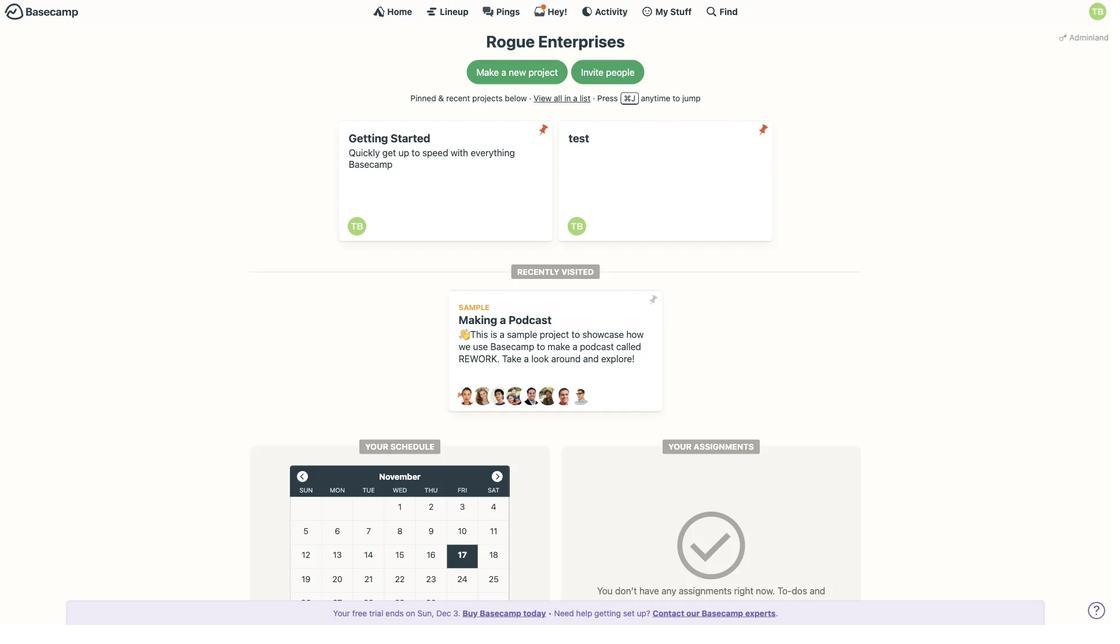 Task type: locate. For each thing, give the bounding box(es) containing it.
stuff
[[670, 6, 692, 16]]

2 tim burton image from the left
[[568, 217, 586, 236]]

your
[[365, 442, 388, 452], [669, 442, 692, 452], [333, 608, 350, 618]]

take
[[502, 353, 522, 364]]

switch accounts image
[[5, 3, 79, 21]]

to inside you don't have any assignments right now. to‑dos and cards assigned to you will show up here.
[[693, 599, 701, 610]]

buy basecamp today link
[[463, 608, 546, 618]]

sat
[[488, 487, 500, 494]]

your free trial ends on sun, dec  3. buy basecamp today • need help getting set up? contact our basecamp experts .
[[333, 608, 778, 618]]

0 horizontal spatial your
[[333, 608, 350, 618]]

adminland
[[1070, 32, 1109, 42]]

press
[[597, 94, 618, 103]]

called
[[616, 341, 641, 352]]

•
[[548, 608, 552, 618]]

basecamp inside "getting started quickly get up to speed with everything basecamp"
[[349, 159, 393, 170]]

1 vertical spatial up
[[761, 599, 772, 610]]

up
[[399, 147, 409, 158], [761, 599, 772, 610]]

thu
[[425, 487, 438, 494]]

everything
[[471, 147, 515, 158]]

to left "you"
[[693, 599, 701, 610]]

a left 'look'
[[524, 353, 529, 364]]

new
[[509, 67, 526, 78]]

cards
[[627, 599, 650, 610]]

a left new
[[502, 67, 506, 78]]

set
[[623, 608, 635, 618]]

lineup
[[440, 6, 469, 16]]

showcase
[[582, 329, 624, 340]]

1 horizontal spatial your
[[365, 442, 388, 452]]

up left .
[[761, 599, 772, 610]]

a
[[502, 67, 506, 78], [573, 94, 578, 103], [500, 313, 506, 327], [500, 329, 505, 340], [573, 341, 578, 352], [524, 353, 529, 364]]

invite people
[[581, 67, 635, 78]]

0 vertical spatial and
[[583, 353, 599, 364]]

sun,
[[418, 608, 434, 618]]

👋
[[459, 329, 468, 340]]

and inside the sample making a podcast 👋 this is a sample project to showcase how we use basecamp to make a podcast called rework. take a look around and explore!
[[583, 353, 599, 364]]

to down started
[[412, 147, 420, 158]]

3.
[[453, 608, 460, 618]]

1 vertical spatial and
[[810, 585, 825, 596]]

all
[[554, 94, 562, 103]]

0 horizontal spatial and
[[583, 353, 599, 364]]

project
[[529, 67, 558, 78], [540, 329, 569, 340]]

basecamp
[[349, 159, 393, 170], [491, 341, 534, 352], [480, 608, 521, 618], [702, 608, 743, 618]]

0 horizontal spatial up
[[399, 147, 409, 158]]

a right is
[[500, 329, 505, 340]]

getting
[[349, 131, 388, 145]]

this
[[470, 329, 488, 340]]

1 vertical spatial project
[[540, 329, 569, 340]]

quickly
[[349, 147, 380, 158]]

here.
[[775, 599, 796, 610]]

0 vertical spatial project
[[529, 67, 558, 78]]

free
[[352, 608, 367, 618]]

today
[[523, 608, 546, 618]]

and right to‑dos
[[810, 585, 825, 596]]

november
[[379, 472, 421, 482]]

· left view on the left
[[529, 94, 532, 103]]

0 horizontal spatial ·
[[529, 94, 532, 103]]

your left assignments
[[669, 442, 692, 452]]

home link
[[373, 6, 412, 17]]

up inside "getting started quickly get up to speed with everything basecamp"
[[399, 147, 409, 158]]

speed
[[422, 147, 448, 158]]

now.
[[756, 585, 775, 596]]

0 horizontal spatial tim burton image
[[348, 217, 366, 236]]

sample
[[459, 303, 490, 312]]

started
[[391, 131, 430, 145]]

tim burton image
[[348, 217, 366, 236], [568, 217, 586, 236]]

adminland link
[[1057, 29, 1111, 46]]

jump
[[682, 94, 701, 103]]

have
[[639, 585, 659, 596]]

2 horizontal spatial your
[[669, 442, 692, 452]]

1 horizontal spatial up
[[761, 599, 772, 610]]

·
[[529, 94, 532, 103], [593, 94, 595, 103]]

your assignments
[[669, 442, 754, 452]]

your left 'schedule'
[[365, 442, 388, 452]]

to
[[673, 94, 680, 103], [412, 147, 420, 158], [572, 329, 580, 340], [537, 341, 545, 352], [693, 599, 701, 610]]

1 horizontal spatial ·
[[593, 94, 595, 103]]

0 vertical spatial up
[[399, 147, 409, 158]]

your schedule
[[365, 442, 435, 452]]

project up make
[[540, 329, 569, 340]]

any
[[662, 585, 676, 596]]

show
[[737, 599, 759, 610]]

to left jump
[[673, 94, 680, 103]]

project inside 'link'
[[529, 67, 558, 78]]

view
[[534, 94, 552, 103]]

project inside the sample making a podcast 👋 this is a sample project to showcase how we use basecamp to make a podcast called rework. take a look around and explore!
[[540, 329, 569, 340]]

1 horizontal spatial tim burton image
[[568, 217, 586, 236]]

nicole katz image
[[539, 387, 557, 406]]

my
[[656, 6, 668, 16]]

invite people link
[[571, 60, 645, 84]]

1 horizontal spatial and
[[810, 585, 825, 596]]

jared davis image
[[490, 387, 509, 406]]

podcast
[[580, 341, 614, 352]]

your left free
[[333, 608, 350, 618]]

· right list
[[593, 94, 595, 103]]

sample
[[507, 329, 537, 340]]

in
[[564, 94, 571, 103]]

None submit
[[534, 121, 553, 139], [754, 121, 773, 139], [644, 291, 663, 309], [534, 121, 553, 139], [754, 121, 773, 139], [644, 291, 663, 309]]

a right in
[[573, 94, 578, 103]]

main element
[[0, 0, 1111, 23]]

schedule
[[390, 442, 435, 452]]

project right new
[[529, 67, 558, 78]]

need
[[554, 608, 574, 618]]

find
[[720, 6, 738, 16]]

right
[[734, 585, 754, 596]]

josh fiske image
[[523, 387, 541, 406]]

help
[[576, 608, 592, 618]]

and down podcast
[[583, 353, 599, 364]]

⌘ j anytime to jump
[[624, 94, 701, 103]]

on
[[406, 608, 415, 618]]

1 tim burton image from the left
[[348, 217, 366, 236]]

activity
[[595, 6, 628, 16]]

we
[[459, 341, 471, 352]]

up right "get"
[[399, 147, 409, 158]]

mon
[[330, 487, 345, 494]]



Task type: describe. For each thing, give the bounding box(es) containing it.
pings button
[[482, 6, 520, 17]]

j
[[631, 94, 636, 103]]

podcast
[[509, 313, 552, 327]]

list
[[580, 94, 591, 103]]

to inside "getting started quickly get up to speed with everything basecamp"
[[412, 147, 420, 158]]

sample making a podcast 👋 this is a sample project to showcase how we use basecamp to make a podcast called rework. take a look around and explore!
[[459, 303, 644, 364]]

find button
[[706, 6, 738, 17]]

contact our basecamp experts link
[[653, 608, 776, 618]]

is
[[491, 329, 497, 340]]

our
[[687, 608, 700, 618]]

rogue
[[486, 32, 535, 51]]

contact
[[653, 608, 685, 618]]

making
[[459, 313, 497, 327]]

activity link
[[581, 6, 628, 17]]

⌘
[[624, 94, 631, 103]]

tim burton image inside test link
[[568, 217, 586, 236]]

your for your assignments
[[669, 442, 692, 452]]

how
[[626, 329, 644, 340]]

make a new project link
[[467, 60, 568, 84]]

ends
[[386, 608, 404, 618]]

a right "making"
[[500, 313, 506, 327]]

basecamp inside the sample making a podcast 👋 this is a sample project to showcase how we use basecamp to make a podcast called rework. take a look around and explore!
[[491, 341, 534, 352]]

view all in a list link
[[534, 94, 591, 103]]

home
[[387, 6, 412, 16]]

explore!
[[601, 353, 635, 364]]

tue
[[363, 487, 375, 494]]

.
[[776, 608, 778, 618]]

make
[[548, 341, 570, 352]]

assignments
[[694, 442, 754, 452]]

look
[[531, 353, 549, 364]]

you don't have any assignments right now. to‑dos and cards assigned to you will show up here.
[[597, 585, 825, 610]]

projects
[[472, 94, 503, 103]]

dec
[[436, 608, 451, 618]]

up?
[[637, 608, 651, 618]]

up inside you don't have any assignments right now. to‑dos and cards assigned to you will show up here.
[[761, 599, 772, 610]]

sun
[[300, 487, 313, 494]]

my stuff
[[656, 6, 692, 16]]

steve marsh image
[[555, 387, 574, 406]]

around
[[551, 353, 581, 364]]

fri
[[458, 487, 467, 494]]

invite
[[581, 67, 604, 78]]

getting
[[595, 608, 621, 618]]

assigned
[[653, 599, 690, 610]]

a up around
[[573, 341, 578, 352]]

recent
[[446, 94, 470, 103]]

recently
[[517, 267, 560, 277]]

1 · from the left
[[529, 94, 532, 103]]

jennifer young image
[[506, 387, 525, 406]]

rework.
[[459, 353, 500, 364]]

buy
[[463, 608, 478, 618]]

lineup link
[[426, 6, 469, 17]]

get
[[382, 147, 396, 158]]

and inside you don't have any assignments right now. to‑dos and cards assigned to you will show up here.
[[810, 585, 825, 596]]

rogue enterprises
[[486, 32, 625, 51]]

enterprises
[[538, 32, 625, 51]]

pings
[[496, 6, 520, 16]]

· press
[[593, 94, 618, 103]]

getting started quickly get up to speed with everything basecamp
[[349, 131, 515, 170]]

don't
[[615, 585, 637, 596]]

use
[[473, 341, 488, 352]]

my stuff button
[[642, 6, 692, 17]]

assignments
[[679, 585, 732, 596]]

experts
[[745, 608, 776, 618]]

2 · from the left
[[593, 94, 595, 103]]

to up podcast
[[572, 329, 580, 340]]

trial
[[369, 608, 383, 618]]

recently visited
[[517, 267, 594, 277]]

tim burton image
[[1089, 3, 1107, 20]]

annie bryan image
[[458, 387, 476, 406]]

test
[[569, 131, 589, 145]]

anytime
[[641, 94, 671, 103]]

make
[[477, 67, 499, 78]]

cheryl walters image
[[474, 387, 493, 406]]

below
[[505, 94, 527, 103]]

wed
[[393, 487, 407, 494]]

victor cooper image
[[571, 387, 590, 406]]

visited
[[562, 267, 594, 277]]

your for your schedule
[[365, 442, 388, 452]]

you
[[597, 585, 613, 596]]

&
[[438, 94, 444, 103]]

to up 'look'
[[537, 341, 545, 352]]

to‑dos
[[778, 585, 807, 596]]

a inside 'link'
[[502, 67, 506, 78]]

people
[[606, 67, 635, 78]]

make a new project
[[477, 67, 558, 78]]

test link
[[559, 121, 773, 241]]



Task type: vqa. For each thing, say whether or not it's contained in the screenshot.
Steve Marsh image
yes



